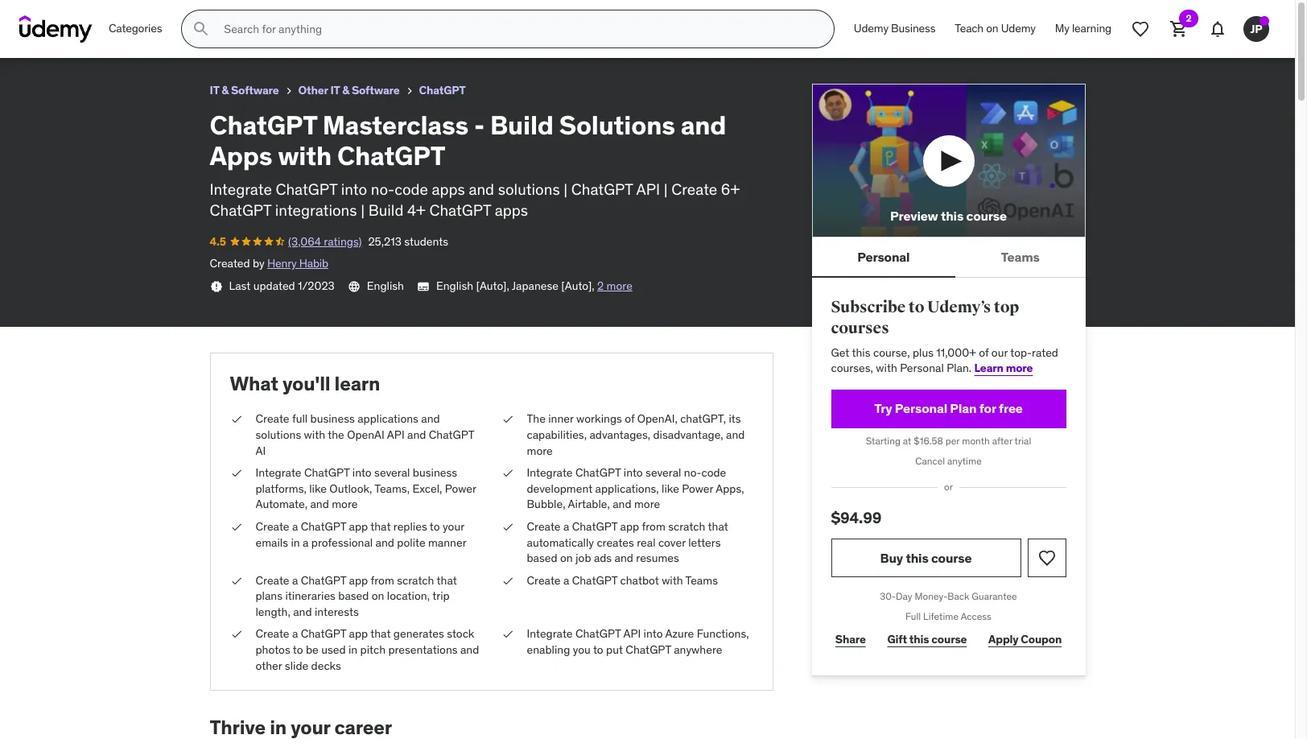 Task type: describe. For each thing, give the bounding box(es) containing it.
automate,
[[256, 497, 308, 511]]

scratch for location,
[[397, 573, 434, 587]]

chatgpt inside 'create a chatgpt app that generates stock photos to be used in pitch presentations and other slide decks'
[[301, 627, 346, 641]]

plan.
[[947, 361, 972, 375]]

length,
[[256, 605, 290, 619]]

a down automatically
[[563, 573, 569, 587]]

create for create a chatgpt app from scratch that plans itineraries based on location, trip length, and interests
[[256, 573, 289, 587]]

in inside 'create a chatgpt app that generates stock photos to be used in pitch presentations and other slide decks'
[[349, 642, 358, 657]]

lifetime
[[923, 610, 959, 622]]

job
[[576, 551, 591, 565]]

1 it from the left
[[210, 83, 219, 97]]

more inside the inner workings of openai, chatgpt, its capabilities, advantages, disadvantage, and more
[[527, 443, 553, 458]]

1 vertical spatial 25,213 students
[[368, 234, 449, 249]]

english for english
[[367, 279, 404, 293]]

api inside 'integrate chatgpt api into azure functions, enabling you to put chatgpt anywhere'
[[623, 627, 641, 641]]

0 vertical spatial 25,213 students
[[128, 28, 208, 42]]

0 vertical spatial students
[[164, 28, 208, 42]]

top
[[994, 297, 1019, 317]]

into inside 'integrate chatgpt api into azure functions, enabling you to put chatgpt anywhere'
[[644, 627, 663, 641]]

chatgpt inside the integrate chatgpt into several business platforms, like outlook, teams, excel, power automate, and more
[[304, 465, 350, 480]]

your
[[443, 519, 464, 534]]

11,000+
[[937, 345, 976, 359]]

2 vertical spatial personal
[[895, 400, 948, 416]]

this for preview
[[941, 208, 964, 224]]

integrate chatgpt into several no-code development applications, like power apps, bubble, airtable, and more
[[527, 465, 744, 511]]

rated
[[1032, 345, 1059, 359]]

like inside integrate chatgpt into several no-code development applications, like power apps, bubble, airtable, and more
[[662, 481, 679, 496]]

subscribe to udemy's top courses
[[831, 297, 1019, 338]]

integrate for integrate chatgpt into several no-code development applications, like power apps, bubble, airtable, and more
[[527, 465, 573, 480]]

my
[[1055, 21, 1070, 36]]

preview
[[890, 208, 938, 224]]

course language image
[[348, 280, 360, 293]]

jp link
[[1237, 10, 1276, 48]]

and inside create a chatgpt app from scratch that automatically creates real cover letters based on job ads and resumes
[[615, 551, 634, 565]]

more inside integrate chatgpt into several no-code development applications, like power apps, bubble, airtable, and more
[[634, 497, 660, 511]]

coupon
[[1021, 632, 1062, 647]]

creates
[[597, 535, 634, 549]]

2 udemy from the left
[[1001, 21, 1036, 36]]

1 horizontal spatial ratings)
[[324, 234, 362, 249]]

chatgpt inside create a chatgpt app from scratch that plans itineraries based on location, trip length, and interests
[[301, 573, 346, 587]]

xsmall image for integrate chatgpt into several business platforms, like outlook, teams, excel, power automate, and more
[[230, 465, 243, 481]]

with inside the create full business applications and solutions with the openai api and chatgpt ai
[[304, 427, 325, 442]]

that inside create a chatgpt app that replies to your emails in a professional and polite manner
[[371, 519, 391, 534]]

chatgpt masterclass - build solutions and apps with chatgpt integrate chatgpt into no-code apps and solutions | chatgpt api | create 6+ chatgpt integrations | build 4+ chatgpt apps
[[210, 109, 740, 220]]

into inside integrate chatgpt into several no-code development applications, like power apps, bubble, airtable, and more
[[624, 465, 643, 480]]

integrate chatgpt into several business platforms, like outlook, teams, excel, power automate, and more
[[256, 465, 476, 511]]

courses,
[[831, 361, 873, 375]]

solutions inside the create full business applications and solutions with the openai api and chatgpt ai
[[256, 427, 301, 442]]

no- inside integrate chatgpt into several no-code development applications, like power apps, bubble, airtable, and more
[[684, 465, 702, 480]]

learn
[[335, 371, 380, 396]]

submit search image
[[192, 19, 211, 39]]

api inside the create full business applications and solutions with the openai api and chatgpt ai
[[387, 427, 405, 442]]

30-
[[880, 590, 896, 602]]

notifications image
[[1208, 19, 1228, 39]]

create for create a chatgpt app that replies to your emails in a professional and polite manner
[[256, 519, 289, 534]]

udemy image
[[19, 15, 93, 43]]

- for chatgpt masterclass - build solutions and apps with chatgpt
[[147, 7, 152, 23]]

other it & software
[[298, 83, 400, 97]]

1 vertical spatial teams
[[686, 573, 718, 587]]

business inside the integrate chatgpt into several business platforms, like outlook, teams, excel, power automate, and more
[[413, 465, 457, 480]]

advantages,
[[590, 427, 651, 442]]

buy
[[880, 549, 903, 566]]

more down top-
[[1006, 361, 1033, 375]]

2 vertical spatial build
[[368, 201, 404, 220]]

several for teams,
[[374, 465, 410, 480]]

created
[[210, 256, 250, 271]]

preview this course
[[890, 208, 1007, 224]]

to inside 'create a chatgpt app that generates stock photos to be used in pitch presentations and other slide decks'
[[293, 642, 303, 657]]

and inside the inner workings of openai, chatgpt, its capabilities, advantages, disadvantage, and more
[[726, 427, 745, 442]]

outlook,
[[330, 481, 372, 496]]

generates
[[394, 627, 444, 641]]

0 vertical spatial 4.5
[[13, 28, 29, 42]]

create a chatgpt app from scratch that plans itineraries based on location, trip length, and interests
[[256, 573, 457, 619]]

bubble,
[[527, 497, 566, 511]]

app for a
[[349, 519, 368, 534]]

access
[[961, 610, 992, 622]]

2 inside 2 link
[[1186, 12, 1192, 24]]

0 horizontal spatial apps
[[432, 179, 465, 199]]

1 vertical spatial 2
[[597, 279, 604, 293]]

stock
[[447, 627, 475, 641]]

0 vertical spatial (3,064
[[48, 28, 81, 42]]

course for preview this course
[[966, 208, 1007, 224]]

top-
[[1011, 345, 1032, 359]]

this for get
[[852, 345, 871, 359]]

0 vertical spatial on
[[986, 21, 999, 36]]

and inside the integrate chatgpt into several business platforms, like outlook, teams, excel, power automate, and more
[[310, 497, 329, 511]]

professional
[[311, 535, 373, 549]]

solutions inside chatgpt masterclass - build solutions and apps with chatgpt integrate chatgpt into no-code apps and solutions | chatgpt api | create 6+ chatgpt integrations | build 4+ chatgpt apps
[[498, 179, 560, 199]]

anytime
[[948, 454, 982, 467]]

build for chatgpt masterclass - build solutions and apps with chatgpt
[[155, 7, 187, 23]]

money-
[[915, 590, 948, 602]]

pitch
[[360, 642, 386, 657]]

resumes
[[636, 551, 679, 565]]

teach on udemy
[[955, 21, 1036, 36]]

xsmall image for the inner workings of openai, chatgpt, its capabilities, advantages, disadvantage, and more
[[501, 412, 514, 427]]

from for on
[[371, 573, 394, 587]]

capabilities,
[[527, 427, 587, 442]]

1 software from the left
[[231, 83, 279, 97]]

a right emails
[[303, 535, 309, 549]]

build for chatgpt masterclass - build solutions and apps with chatgpt integrate chatgpt into no-code apps and solutions | chatgpt api | create 6+ chatgpt integrations | build 4+ chatgpt apps
[[490, 109, 554, 142]]

at
[[903, 435, 912, 447]]

into inside chatgpt masterclass - build solutions and apps with chatgpt integrate chatgpt into no-code apps and solutions | chatgpt api | create 6+ chatgpt integrations | build 4+ chatgpt apps
[[341, 179, 367, 199]]

wishlist image
[[1131, 19, 1150, 39]]

$94.99
[[831, 508, 882, 527]]

[auto]
[[561, 279, 592, 293]]

6+
[[721, 179, 740, 199]]

teach
[[955, 21, 984, 36]]

1 horizontal spatial (3,064
[[288, 234, 321, 249]]

app for used
[[349, 627, 368, 641]]

try personal plan for free link
[[831, 389, 1066, 428]]

with up other on the left
[[312, 7, 339, 23]]

month
[[962, 435, 990, 447]]

of inside the inner workings of openai, chatgpt, its capabilities, advantages, disadvantage, and more
[[625, 412, 635, 426]]

trip
[[432, 589, 450, 603]]

on inside create a chatgpt app from scratch that automatically creates real cover letters based on job ads and resumes
[[560, 551, 573, 565]]

real
[[637, 535, 656, 549]]

create full business applications and solutions with the openai api and chatgpt ai
[[256, 412, 474, 458]]

business
[[891, 21, 936, 36]]

create for create a chatgpt app from scratch that automatically creates real cover letters based on job ads and resumes
[[527, 519, 561, 534]]

based inside create a chatgpt app from scratch that plans itineraries based on location, trip length, and interests
[[338, 589, 369, 603]]

preview this course button
[[812, 84, 1086, 238]]

last updated 1/2023
[[229, 279, 335, 293]]

english for english [auto], japanese [auto] , 2 more
[[436, 279, 474, 293]]

0 vertical spatial (3,064 ratings)
[[48, 28, 122, 42]]

per
[[946, 435, 960, 447]]

xsmall image for integrate chatgpt into several no-code development applications, like power apps, bubble, airtable, and more
[[501, 465, 514, 481]]

with down resumes
[[662, 573, 683, 587]]

and inside 'create a chatgpt app that generates stock photos to be used in pitch presentations and other slide decks'
[[460, 642, 479, 657]]

apps,
[[716, 481, 744, 496]]

tab list containing personal
[[812, 238, 1086, 278]]

to inside subscribe to udemy's top courses
[[909, 297, 925, 317]]

presentations
[[388, 642, 458, 657]]

subscribe
[[831, 297, 906, 317]]

from for cover
[[642, 519, 666, 534]]

this for buy
[[906, 549, 929, 566]]

create inside chatgpt masterclass - build solutions and apps with chatgpt integrate chatgpt into no-code apps and solutions | chatgpt api | create 6+ chatgpt integrations | build 4+ chatgpt apps
[[672, 179, 718, 199]]

xsmall image for create a chatgpt chatbot with teams
[[501, 573, 514, 589]]

plans
[[256, 589, 283, 603]]

to inside 'integrate chatgpt api into azure functions, enabling you to put chatgpt anywhere'
[[593, 642, 604, 657]]

a for emails
[[292, 519, 298, 534]]

code inside chatgpt masterclass - build solutions and apps with chatgpt integrate chatgpt into no-code apps and solutions | chatgpt api | create 6+ chatgpt integrations | build 4+ chatgpt apps
[[395, 179, 428, 199]]

with inside get this course, plus 11,000+ of our top-rated courses, with personal plan.
[[876, 361, 897, 375]]

chatgpt masterclass - build solutions and apps with chatgpt
[[13, 7, 396, 23]]

teach on udemy link
[[945, 10, 1046, 48]]

guarantee
[[972, 590, 1017, 602]]

xsmall image for last updated 1/2023
[[210, 280, 223, 293]]

api inside chatgpt masterclass - build solutions and apps with chatgpt integrate chatgpt into no-code apps and solutions | chatgpt api | create 6+ chatgpt integrations | build 4+ chatgpt apps
[[636, 179, 660, 199]]

and inside integrate chatgpt into several no-code development applications, like power apps, bubble, airtable, and more
[[613, 497, 632, 511]]

photos
[[256, 642, 290, 657]]

xsmall image for integrate chatgpt api into azure functions, enabling you to put chatgpt anywhere
[[501, 627, 514, 642]]

back
[[948, 590, 970, 602]]

english [auto], japanese [auto] , 2 more
[[436, 279, 633, 293]]

2 more button
[[597, 279, 633, 294]]

in inside create a chatgpt app that replies to your emails in a professional and polite manner
[[291, 535, 300, 549]]

other it & software link
[[298, 81, 400, 100]]

share button
[[831, 624, 870, 656]]

based inside create a chatgpt app from scratch that automatically creates real cover letters based on job ads and resumes
[[527, 551, 558, 565]]

categories button
[[99, 10, 172, 48]]

get this course, plus 11,000+ of our top-rated courses, with personal plan.
[[831, 345, 1059, 375]]

integrate chatgpt api into azure functions, enabling you to put chatgpt anywhere
[[527, 627, 749, 657]]

full
[[292, 412, 308, 426]]

2 it from the left
[[330, 83, 340, 97]]

1/2023
[[298, 279, 335, 293]]

0 horizontal spatial 25,213
[[128, 28, 161, 42]]

our
[[992, 345, 1008, 359]]

gift this course link
[[883, 624, 971, 656]]

udemy's
[[927, 297, 991, 317]]

udemy business
[[854, 21, 936, 36]]

personal inside button
[[858, 248, 910, 265]]

jp
[[1251, 21, 1263, 36]]

applications
[[358, 412, 419, 426]]

xsmall image left other on the left
[[282, 85, 295, 97]]

free
[[999, 400, 1023, 416]]



Task type: locate. For each thing, give the bounding box(es) containing it.
1 like from the left
[[309, 481, 327, 496]]

25,213 students
[[128, 28, 208, 42], [368, 234, 449, 249]]

this for gift
[[910, 632, 929, 647]]

4+
[[407, 201, 426, 220]]

that inside create a chatgpt app from scratch that plans itineraries based on location, trip length, and interests
[[437, 573, 457, 587]]

1 several from the left
[[374, 465, 410, 480]]

course up back at the bottom right of page
[[931, 549, 972, 566]]

wishlist image
[[1037, 548, 1057, 568]]

integrate inside integrate chatgpt into several no-code development applications, like power apps, bubble, airtable, and more
[[527, 465, 573, 480]]

into left the azure
[[644, 627, 663, 641]]

software
[[231, 83, 279, 97], [352, 83, 400, 97]]

polite
[[397, 535, 426, 549]]

integrate for integrate chatgpt into several business platforms, like outlook, teams, excel, power automate, and more
[[256, 465, 302, 480]]

& down chatgpt masterclass - build solutions and apps with chatgpt
[[222, 83, 229, 97]]

30-day money-back guarantee full lifetime access
[[880, 590, 1017, 622]]

what
[[230, 371, 278, 396]]

create down bubble,
[[527, 519, 561, 534]]

create a chatgpt chatbot with teams
[[527, 573, 718, 587]]

be
[[306, 642, 319, 657]]

integrate inside 'integrate chatgpt api into azure functions, enabling you to put chatgpt anywhere'
[[527, 627, 573, 641]]

2 right ,
[[597, 279, 604, 293]]

0 vertical spatial -
[[147, 7, 152, 23]]

- for chatgpt masterclass - build solutions and apps with chatgpt integrate chatgpt into no-code apps and solutions | chatgpt api | create 6+ chatgpt integrations | build 4+ chatgpt apps
[[474, 109, 485, 142]]

1 horizontal spatial based
[[527, 551, 558, 565]]

like right applications,
[[662, 481, 679, 496]]

create up photos
[[256, 627, 289, 641]]

from
[[642, 519, 666, 534], [371, 573, 394, 587]]

you'll
[[283, 371, 330, 396]]

of up advantages,
[[625, 412, 635, 426]]

1 horizontal spatial solutions
[[559, 109, 675, 142]]

several inside the integrate chatgpt into several business platforms, like outlook, teams, excel, power automate, and more
[[374, 465, 410, 480]]

1 horizontal spatial power
[[682, 481, 713, 496]]

this inside button
[[906, 549, 929, 566]]

1 horizontal spatial 4.5
[[210, 234, 226, 249]]

1 horizontal spatial apps
[[277, 7, 309, 23]]

1 horizontal spatial teams
[[1001, 248, 1040, 265]]

to inside create a chatgpt app that replies to your emails in a professional and polite manner
[[430, 519, 440, 534]]

app up the pitch
[[349, 627, 368, 641]]

0 horizontal spatial in
[[291, 535, 300, 549]]

several for like
[[646, 465, 681, 480]]

masterclass inside chatgpt masterclass - build solutions and apps with chatgpt integrate chatgpt into no-code apps and solutions | chatgpt api | create 6+ chatgpt integrations | build 4+ chatgpt apps
[[323, 109, 469, 142]]

1 vertical spatial personal
[[900, 361, 944, 375]]

henry
[[267, 256, 297, 271]]

course,
[[873, 345, 910, 359]]

integrate up created
[[210, 179, 272, 199]]

itineraries
[[285, 589, 336, 603]]

xsmall image down what
[[230, 412, 243, 427]]

2 software from the left
[[352, 83, 400, 97]]

xsmall image left emails
[[230, 519, 243, 535]]

on right "teach"
[[986, 21, 999, 36]]

more
[[607, 279, 633, 293], [1006, 361, 1033, 375], [527, 443, 553, 458], [332, 497, 358, 511], [634, 497, 660, 511]]

1 vertical spatial apps
[[495, 201, 528, 220]]

xsmall image for create a chatgpt app that replies to your emails in a professional and polite manner
[[230, 519, 243, 535]]

1 english from the left
[[367, 279, 404, 293]]

course
[[966, 208, 1007, 224], [931, 549, 972, 566], [932, 632, 967, 647]]

to left put
[[593, 642, 604, 657]]

cover
[[658, 535, 686, 549]]

personal up $16.58
[[895, 400, 948, 416]]

location,
[[387, 589, 430, 603]]

learn more link
[[975, 361, 1033, 375]]

xsmall image left development
[[501, 465, 514, 481]]

1 horizontal spatial of
[[979, 345, 989, 359]]

decks
[[311, 658, 341, 673]]

(3,064 ratings)
[[48, 28, 122, 42], [288, 234, 362, 249]]

xsmall image for create a chatgpt app that generates stock photos to be used in pitch presentations and other slide decks
[[230, 627, 243, 642]]

and inside create a chatgpt app that replies to your emails in a professional and polite manner
[[376, 535, 394, 549]]

learning
[[1072, 21, 1112, 36]]

1 horizontal spatial no-
[[684, 465, 702, 480]]

1 vertical spatial solutions
[[256, 427, 301, 442]]

course for buy this course
[[931, 549, 972, 566]]

1 horizontal spatial students
[[404, 234, 449, 249]]

in
[[291, 535, 300, 549], [349, 642, 358, 657]]

0 horizontal spatial -
[[147, 7, 152, 23]]

in right used
[[349, 642, 358, 657]]

0 horizontal spatial scratch
[[397, 573, 434, 587]]

solutions inside chatgpt masterclass - build solutions and apps with chatgpt integrate chatgpt into no-code apps and solutions | chatgpt api | create 6+ chatgpt integrations | build 4+ chatgpt apps
[[559, 109, 675, 142]]

integrate for integrate chatgpt api into azure functions, enabling you to put chatgpt anywhere
[[527, 627, 573, 641]]

1 vertical spatial code
[[702, 465, 726, 480]]

plus
[[913, 345, 934, 359]]

1 vertical spatial business
[[413, 465, 457, 480]]

a up itineraries
[[292, 573, 298, 587]]

1 vertical spatial 4.5
[[210, 234, 226, 249]]

scratch inside create a chatgpt app from scratch that automatically creates real cover letters based on job ads and resumes
[[668, 519, 706, 534]]

full
[[906, 610, 921, 622]]

1 horizontal spatial udemy
[[1001, 21, 1036, 36]]

xsmall image right 'trip'
[[501, 573, 514, 589]]

course inside buy this course button
[[931, 549, 972, 566]]

a for creates
[[563, 519, 569, 534]]

that up the pitch
[[371, 627, 391, 641]]

a inside create a chatgpt app from scratch that plans itineraries based on location, trip length, and interests
[[292, 573, 298, 587]]

chatgpt inside the create full business applications and solutions with the openai api and chatgpt ai
[[429, 427, 474, 442]]

scratch inside create a chatgpt app from scratch that plans itineraries based on location, trip length, and interests
[[397, 573, 434, 587]]

habib
[[299, 256, 328, 271]]

anywhere
[[674, 642, 722, 657]]

udemy business link
[[844, 10, 945, 48]]

scratch up location,
[[397, 573, 434, 587]]

into up integrations
[[341, 179, 367, 199]]

create for create full business applications and solutions with the openai api and chatgpt ai
[[256, 412, 289, 426]]

get
[[831, 345, 850, 359]]

0 vertical spatial in
[[291, 535, 300, 549]]

2 left notifications icon
[[1186, 12, 1192, 24]]

2 vertical spatial on
[[372, 589, 384, 603]]

that inside create a chatgpt app from scratch that automatically creates real cover letters based on job ads and resumes
[[708, 519, 728, 534]]

workings
[[576, 412, 622, 426]]

power inside the integrate chatgpt into several business platforms, like outlook, teams, excel, power automate, and more
[[445, 481, 476, 496]]

1 horizontal spatial from
[[642, 519, 666, 534]]

personal down preview at the right top of the page
[[858, 248, 910, 265]]

from up real
[[642, 519, 666, 534]]

0 horizontal spatial |
[[361, 201, 365, 220]]

0 horizontal spatial from
[[371, 573, 394, 587]]

1 vertical spatial ratings)
[[324, 234, 362, 249]]

1 horizontal spatial solutions
[[498, 179, 560, 199]]

no-
[[371, 179, 395, 199], [684, 465, 702, 480]]

into up outlook,
[[352, 465, 372, 480]]

several inside integrate chatgpt into several no-code development applications, like power apps, bubble, airtable, and more
[[646, 465, 681, 480]]

xsmall image right your
[[501, 519, 514, 535]]

0 vertical spatial ratings)
[[84, 28, 122, 42]]

more down applications,
[[634, 497, 660, 511]]

create a chatgpt app from scratch that automatically creates real cover letters based on job ads and resumes
[[527, 519, 728, 565]]

0 vertical spatial based
[[527, 551, 558, 565]]

integrate inside chatgpt masterclass - build solutions and apps with chatgpt integrate chatgpt into no-code apps and solutions | chatgpt api | create 6+ chatgpt integrations | build 4+ chatgpt apps
[[210, 179, 272, 199]]

2 like from the left
[[662, 481, 679, 496]]

app inside create a chatgpt app from scratch that automatically creates real cover letters based on job ads and resumes
[[620, 519, 639, 534]]

with down course,
[[876, 361, 897, 375]]

xsmall image left the the
[[501, 412, 514, 427]]

a down automate, at the bottom left
[[292, 519, 298, 534]]

tab list
[[812, 238, 1086, 278]]

1 vertical spatial based
[[338, 589, 369, 603]]

that inside 'create a chatgpt app that generates stock photos to be used in pitch presentations and other slide decks'
[[371, 627, 391, 641]]

teams
[[1001, 248, 1040, 265], [686, 573, 718, 587]]

0 vertical spatial build
[[155, 7, 187, 23]]

create inside the create full business applications and solutions with the openai api and chatgpt ai
[[256, 412, 289, 426]]

0 horizontal spatial english
[[367, 279, 404, 293]]

0 vertical spatial no-
[[371, 179, 395, 199]]

english right course language icon
[[367, 279, 404, 293]]

enabling
[[527, 642, 570, 657]]

several
[[374, 465, 410, 480], [646, 465, 681, 480]]

personal
[[858, 248, 910, 265], [900, 361, 944, 375], [895, 400, 948, 416]]

0 horizontal spatial code
[[395, 179, 428, 199]]

this up 'courses,'
[[852, 345, 871, 359]]

inner
[[548, 412, 574, 426]]

solutions for chatgpt masterclass - build solutions and apps with chatgpt
[[190, 7, 249, 23]]

based up interests
[[338, 589, 369, 603]]

scratch for letters
[[668, 519, 706, 534]]

0 vertical spatial solutions
[[190, 7, 249, 23]]

code inside integrate chatgpt into several no-code development applications, like power apps, bubble, airtable, and more
[[702, 465, 726, 480]]

course inside preview this course button
[[966, 208, 1007, 224]]

business up excel, at the bottom left of page
[[413, 465, 457, 480]]

create up plans
[[256, 573, 289, 587]]

cancel
[[916, 454, 945, 467]]

power left apps,
[[682, 481, 713, 496]]

you have alerts image
[[1260, 16, 1270, 26]]

app for on
[[349, 573, 368, 587]]

by
[[253, 256, 265, 271]]

to left udemy's
[[909, 297, 925, 317]]

0 horizontal spatial 4.5
[[13, 28, 29, 42]]

my learning
[[1055, 21, 1112, 36]]

day
[[896, 590, 913, 602]]

xsmall image for create a chatgpt app from scratch that automatically creates real cover letters based on job ads and resumes
[[501, 519, 514, 535]]

business inside the create full business applications and solutions with the openai api and chatgpt ai
[[310, 412, 355, 426]]

more down outlook,
[[332, 497, 358, 511]]

that left replies
[[371, 519, 391, 534]]

1 horizontal spatial several
[[646, 465, 681, 480]]

to left your
[[430, 519, 440, 534]]

a inside create a chatgpt app from scratch that automatically creates real cover letters based on job ads and resumes
[[563, 519, 569, 534]]

1 vertical spatial students
[[404, 234, 449, 249]]

create inside create a chatgpt app from scratch that plans itineraries based on location, trip length, and interests
[[256, 573, 289, 587]]

1 horizontal spatial english
[[436, 279, 474, 293]]

1 horizontal spatial 25,213 students
[[368, 234, 449, 249]]

replies
[[394, 519, 427, 534]]

power inside integrate chatgpt into several no-code development applications, like power apps, bubble, airtable, and more
[[682, 481, 713, 496]]

business up the
[[310, 412, 355, 426]]

more inside the integrate chatgpt into several business platforms, like outlook, teams, excel, power automate, and more
[[332, 497, 358, 511]]

this inside button
[[941, 208, 964, 224]]

create left 6+
[[672, 179, 718, 199]]

xsmall image left platforms,
[[230, 465, 243, 481]]

0 vertical spatial personal
[[858, 248, 910, 265]]

(3,064 up henry habib link
[[288, 234, 321, 249]]

the
[[527, 412, 546, 426]]

,
[[592, 279, 595, 293]]

apps
[[277, 7, 309, 23], [210, 139, 272, 172]]

1 vertical spatial masterclass
[[323, 109, 469, 142]]

xsmall image left last
[[210, 280, 223, 293]]

solutions
[[190, 7, 249, 23], [559, 109, 675, 142]]

with inside chatgpt masterclass - build solutions and apps with chatgpt integrate chatgpt into no-code apps and solutions | chatgpt api | create 6+ chatgpt integrations | build 4+ chatgpt apps
[[278, 139, 332, 172]]

solutions for chatgpt masterclass - build solutions and apps with chatgpt integrate chatgpt into no-code apps and solutions | chatgpt api | create 6+ chatgpt integrations | build 4+ chatgpt apps
[[559, 109, 675, 142]]

course for gift this course
[[932, 632, 967, 647]]

chatgpt inside create a chatgpt app that replies to your emails in a professional and polite manner
[[301, 519, 346, 534]]

$16.58
[[914, 435, 943, 447]]

apps up other on the left
[[277, 7, 309, 23]]

like left outlook,
[[309, 481, 327, 496]]

0 horizontal spatial power
[[445, 481, 476, 496]]

0 horizontal spatial (3,064
[[48, 28, 81, 42]]

create for create a chatgpt chatbot with teams
[[527, 573, 561, 587]]

learn
[[975, 361, 1004, 375]]

course down lifetime in the bottom of the page
[[932, 632, 967, 647]]

several up applications,
[[646, 465, 681, 480]]

udemy left business
[[854, 21, 889, 36]]

manner
[[428, 535, 467, 549]]

0 horizontal spatial based
[[338, 589, 369, 603]]

xsmall image
[[210, 280, 223, 293], [501, 412, 514, 427], [501, 519, 514, 535], [230, 573, 243, 589], [501, 573, 514, 589], [230, 627, 243, 642]]

2 power from the left
[[682, 481, 713, 496]]

of left our
[[979, 345, 989, 359]]

25,213 students down 4+
[[368, 234, 449, 249]]

this inside get this course, plus 11,000+ of our top-rated courses, with personal plan.
[[852, 345, 871, 359]]

this right buy at the right bottom
[[906, 549, 929, 566]]

create inside create a chatgpt app that replies to your emails in a professional and polite manner
[[256, 519, 289, 534]]

chatgpt inside create a chatgpt app from scratch that automatically creates real cover letters based on job ads and resumes
[[572, 519, 618, 534]]

scratch up cover
[[668, 519, 706, 534]]

ratings)
[[84, 28, 122, 42], [324, 234, 362, 249]]

code
[[395, 179, 428, 199], [702, 465, 726, 480]]

students down chatgpt masterclass - build solutions and apps with chatgpt
[[164, 28, 208, 42]]

0 horizontal spatial solutions
[[190, 7, 249, 23]]

app inside create a chatgpt app from scratch that plans itineraries based on location, trip length, and interests
[[349, 573, 368, 587]]

the inner workings of openai, chatgpt, its capabilities, advantages, disadvantage, and more
[[527, 412, 745, 458]]

on inside create a chatgpt app from scratch that plans itineraries based on location, trip length, and interests
[[372, 589, 384, 603]]

it right other on the left
[[330, 83, 340, 97]]

app up interests
[[349, 573, 368, 587]]

a up automatically
[[563, 519, 569, 534]]

from inside create a chatgpt app from scratch that automatically creates real cover letters based on job ads and resumes
[[642, 519, 666, 534]]

app inside 'create a chatgpt app that generates stock photos to be used in pitch presentations and other slide decks'
[[349, 627, 368, 641]]

that up 'trip'
[[437, 573, 457, 587]]

several up teams,
[[374, 465, 410, 480]]

- inside chatgpt masterclass - build solutions and apps with chatgpt integrate chatgpt into no-code apps and solutions | chatgpt api | create 6+ chatgpt integrations | build 4+ chatgpt apps
[[474, 109, 485, 142]]

1 vertical spatial solutions
[[559, 109, 675, 142]]

personal button
[[812, 238, 956, 276]]

1 power from the left
[[445, 481, 476, 496]]

0 horizontal spatial apps
[[210, 139, 272, 172]]

apply
[[989, 632, 1019, 647]]

integrate up enabling
[[527, 627, 573, 641]]

from up location,
[[371, 573, 394, 587]]

2 horizontal spatial |
[[664, 179, 668, 199]]

0 horizontal spatial teams
[[686, 573, 718, 587]]

openai,
[[637, 412, 678, 426]]

1 horizontal spatial in
[[349, 642, 358, 657]]

1 vertical spatial -
[[474, 109, 485, 142]]

1 horizontal spatial |
[[564, 179, 568, 199]]

scratch
[[668, 519, 706, 534], [397, 573, 434, 587]]

xsmall image for create full business applications and solutions with the openai api and chatgpt ai
[[230, 412, 243, 427]]

into
[[341, 179, 367, 199], [352, 465, 372, 480], [624, 465, 643, 480], [644, 627, 663, 641]]

0 horizontal spatial no-
[[371, 179, 395, 199]]

1 vertical spatial no-
[[684, 465, 702, 480]]

into inside the integrate chatgpt into several business platforms, like outlook, teams, excel, power automate, and more
[[352, 465, 372, 480]]

1 udemy from the left
[[854, 21, 889, 36]]

in right emails
[[291, 535, 300, 549]]

0 horizontal spatial ratings)
[[84, 28, 122, 42]]

0 horizontal spatial on
[[372, 589, 384, 603]]

1 & from the left
[[222, 83, 229, 97]]

slide
[[285, 658, 309, 673]]

apps for chatgpt masterclass - build solutions and apps with chatgpt integrate chatgpt into no-code apps and solutions | chatgpt api | create 6+ chatgpt integrations | build 4+ chatgpt apps
[[210, 139, 272, 172]]

after
[[992, 435, 1013, 447]]

buy this course
[[880, 549, 972, 566]]

create up emails
[[256, 519, 289, 534]]

1 horizontal spatial -
[[474, 109, 485, 142]]

2 horizontal spatial on
[[986, 21, 999, 36]]

from inside create a chatgpt app from scratch that plans itineraries based on location, trip length, and interests
[[371, 573, 394, 587]]

trial
[[1015, 435, 1032, 447]]

0 horizontal spatial like
[[309, 481, 327, 496]]

created by henry habib
[[210, 256, 328, 271]]

app up creates
[[620, 519, 639, 534]]

25,213
[[128, 28, 161, 42], [368, 234, 402, 249]]

1 horizontal spatial 2
[[1186, 12, 1192, 24]]

2 english from the left
[[436, 279, 474, 293]]

2 & from the left
[[342, 83, 349, 97]]

0 vertical spatial code
[[395, 179, 428, 199]]

more down capabilities,
[[527, 443, 553, 458]]

1 vertical spatial build
[[490, 109, 554, 142]]

interests
[[315, 605, 359, 619]]

25,213 students down chatgpt masterclass - build solutions and apps with chatgpt
[[128, 28, 208, 42]]

this right preview at the right top of the page
[[941, 208, 964, 224]]

0 vertical spatial teams
[[1001, 248, 1040, 265]]

0 vertical spatial masterclass
[[70, 7, 144, 23]]

0 vertical spatial apps
[[432, 179, 465, 199]]

0 vertical spatial business
[[310, 412, 355, 426]]

course inside gift this course link
[[932, 632, 967, 647]]

xsmall image left chatgpt link
[[403, 85, 416, 97]]

udemy left the 'my'
[[1001, 21, 1036, 36]]

like inside the integrate chatgpt into several business platforms, like outlook, teams, excel, power automate, and more
[[309, 481, 327, 496]]

on left location,
[[372, 589, 384, 603]]

0 vertical spatial 25,213
[[128, 28, 161, 42]]

chatgpt,
[[680, 412, 726, 426]]

course up teams "button"
[[966, 208, 1007, 224]]

teams inside teams "button"
[[1001, 248, 1040, 265]]

masterclass for chatgpt masterclass - build solutions and apps with chatgpt
[[70, 7, 144, 23]]

with
[[312, 7, 339, 23], [278, 139, 332, 172], [876, 361, 897, 375], [304, 427, 325, 442], [662, 573, 683, 587]]

integrate inside the integrate chatgpt into several business platforms, like outlook, teams, excel, power automate, and more
[[256, 465, 302, 480]]

app for cover
[[620, 519, 639, 534]]

teams up top
[[1001, 248, 1040, 265]]

chatgpt inside integrate chatgpt into several no-code development applications, like power apps, bubble, airtable, and more
[[576, 465, 621, 480]]

1 horizontal spatial scratch
[[668, 519, 706, 534]]

a for to
[[292, 627, 298, 641]]

integrate up platforms,
[[256, 465, 302, 480]]

1 vertical spatial (3,064 ratings)
[[288, 234, 362, 249]]

1 horizontal spatial 25,213
[[368, 234, 402, 249]]

create inside create a chatgpt app from scratch that automatically creates real cover letters based on job ads and resumes
[[527, 519, 561, 534]]

with left the
[[304, 427, 325, 442]]

students
[[164, 28, 208, 42], [404, 234, 449, 249]]

app inside create a chatgpt app that replies to your emails in a professional and polite manner
[[349, 519, 368, 534]]

1 vertical spatial apps
[[210, 139, 272, 172]]

a up slide
[[292, 627, 298, 641]]

it & software link
[[210, 81, 279, 100]]

shopping cart with 2 items image
[[1170, 19, 1189, 39]]

that up letters
[[708, 519, 728, 534]]

2 vertical spatial api
[[623, 627, 641, 641]]

0 horizontal spatial 2
[[597, 279, 604, 293]]

0 horizontal spatial udemy
[[854, 21, 889, 36]]

students down 4+
[[404, 234, 449, 249]]

0 vertical spatial from
[[642, 519, 666, 534]]

2 vertical spatial course
[[932, 632, 967, 647]]

integrations
[[275, 201, 357, 220]]

emails
[[256, 535, 288, 549]]

0 horizontal spatial masterclass
[[70, 7, 144, 23]]

create left the full
[[256, 412, 289, 426]]

a inside 'create a chatgpt app that generates stock photos to be used in pitch presentations and other slide decks'
[[292, 627, 298, 641]]

2 horizontal spatial build
[[490, 109, 554, 142]]

teams down letters
[[686, 573, 718, 587]]

masterclass for chatgpt masterclass - build solutions and apps with chatgpt integrate chatgpt into no-code apps and solutions | chatgpt api | create 6+ chatgpt integrations | build 4+ chatgpt apps
[[323, 109, 469, 142]]

more right ,
[[607, 279, 633, 293]]

personal inside get this course, plus 11,000+ of our top-rated courses, with personal plan.
[[900, 361, 944, 375]]

letters
[[688, 535, 721, 549]]

it & software
[[210, 83, 279, 97]]

& right other on the left
[[342, 83, 349, 97]]

1 horizontal spatial masterclass
[[323, 109, 469, 142]]

apps for chatgpt masterclass - build solutions and apps with chatgpt
[[277, 7, 309, 23]]

starting
[[866, 435, 901, 447]]

integrate up development
[[527, 465, 573, 480]]

gift this course
[[888, 632, 967, 647]]

Search for anything text field
[[221, 15, 815, 43]]

disadvantage,
[[653, 427, 724, 442]]

0 horizontal spatial students
[[164, 28, 208, 42]]

xsmall image left enabling
[[501, 627, 514, 642]]

and
[[251, 7, 275, 23], [681, 109, 726, 142], [469, 179, 494, 199], [421, 412, 440, 426], [407, 427, 426, 442], [726, 427, 745, 442], [310, 497, 329, 511], [613, 497, 632, 511], [376, 535, 394, 549], [615, 551, 634, 565], [293, 605, 312, 619], [460, 642, 479, 657]]

code up apps,
[[702, 465, 726, 480]]

its
[[729, 412, 741, 426]]

0 horizontal spatial it
[[210, 83, 219, 97]]

2 several from the left
[[646, 465, 681, 480]]

(3,064 left the categories dropdown button
[[48, 28, 81, 42]]

into up applications,
[[624, 465, 643, 480]]

and inside create a chatgpt app from scratch that plans itineraries based on location, trip length, and interests
[[293, 605, 312, 619]]

apps down it & software link on the top
[[210, 139, 272, 172]]

1 horizontal spatial &
[[342, 83, 349, 97]]

1 horizontal spatial software
[[352, 83, 400, 97]]

courses
[[831, 318, 889, 338]]

xsmall image left plans
[[230, 573, 243, 589]]

closed captions image
[[417, 280, 430, 293]]

code up 4+
[[395, 179, 428, 199]]

create for create a chatgpt app that generates stock photos to be used in pitch presentations and other slide decks
[[256, 627, 289, 641]]

0 horizontal spatial solutions
[[256, 427, 301, 442]]

create inside 'create a chatgpt app that generates stock photos to be used in pitch presentations and other slide decks'
[[256, 627, 289, 641]]

1 horizontal spatial it
[[330, 83, 340, 97]]

create a chatgpt app that generates stock photos to be used in pitch presentations and other slide decks
[[256, 627, 479, 673]]

of inside get this course, plus 11,000+ of our top-rated courses, with personal plan.
[[979, 345, 989, 359]]

0 horizontal spatial (3,064 ratings)
[[48, 28, 122, 42]]

no- inside chatgpt masterclass - build solutions and apps with chatgpt integrate chatgpt into no-code apps and solutions | chatgpt api | create 6+ chatgpt integrations | build 4+ chatgpt apps
[[371, 179, 395, 199]]

app up professional
[[349, 519, 368, 534]]

1 horizontal spatial build
[[368, 201, 404, 220]]

xsmall image
[[282, 85, 295, 97], [403, 85, 416, 97], [230, 412, 243, 427], [230, 465, 243, 481], [501, 465, 514, 481], [230, 519, 243, 535], [501, 627, 514, 642]]

this right gift
[[910, 632, 929, 647]]

my learning link
[[1046, 10, 1121, 48]]

a for itineraries
[[292, 573, 298, 587]]

on left job
[[560, 551, 573, 565]]

0 vertical spatial solutions
[[498, 179, 560, 199]]

1 vertical spatial on
[[560, 551, 573, 565]]

1 horizontal spatial like
[[662, 481, 679, 496]]

software left other on the left
[[231, 83, 279, 97]]

xsmall image for create a chatgpt app from scratch that plans itineraries based on location, trip length, and interests
[[230, 573, 243, 589]]

personal down plus
[[900, 361, 944, 375]]

apps inside chatgpt masterclass - build solutions and apps with chatgpt integrate chatgpt into no-code apps and solutions | chatgpt api | create 6+ chatgpt integrations | build 4+ chatgpt apps
[[210, 139, 272, 172]]



Task type: vqa. For each thing, say whether or not it's contained in the screenshot.
Hollywood Film School: Filmmaking & Tv Directing Masterclass link
no



